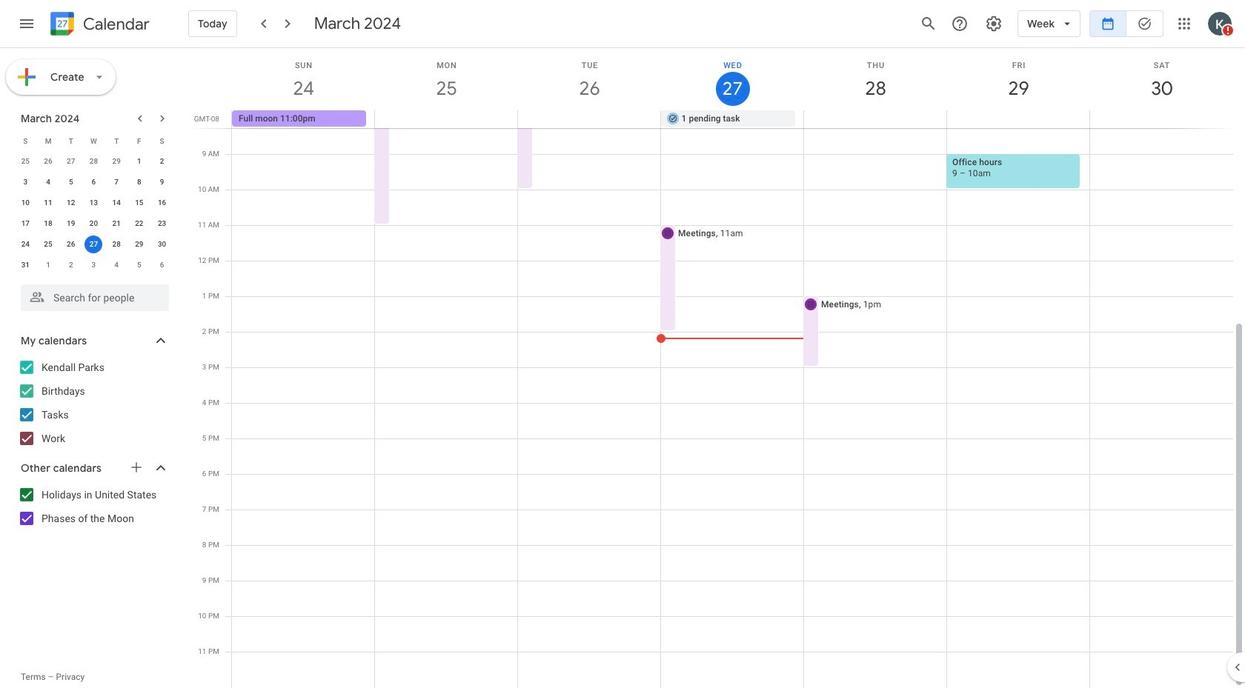 Task type: locate. For each thing, give the bounding box(es) containing it.
5 element
[[62, 174, 80, 191]]

february 29 element
[[108, 153, 125, 171]]

None search field
[[0, 279, 184, 311]]

22 element
[[130, 215, 148, 233]]

main drawer image
[[18, 15, 36, 33]]

february 25 element
[[17, 153, 34, 171]]

1 element
[[130, 153, 148, 171]]

12 element
[[62, 194, 80, 212]]

6 element
[[85, 174, 103, 191]]

4 element
[[39, 174, 57, 191]]

other calendars list
[[3, 483, 184, 531]]

16 element
[[153, 194, 171, 212]]

row group
[[14, 151, 174, 276]]

february 28 element
[[85, 153, 103, 171]]

grid
[[190, 47, 1246, 689]]

april 2 element
[[62, 257, 80, 274]]

27, today element
[[85, 236, 103, 254]]

row
[[225, 110, 1246, 128], [14, 130, 174, 151], [14, 151, 174, 172], [14, 172, 174, 193], [14, 193, 174, 214], [14, 214, 174, 234], [14, 234, 174, 255], [14, 255, 174, 276]]

11 element
[[39, 194, 57, 212]]

cell
[[375, 110, 518, 128], [518, 110, 661, 128], [804, 110, 947, 128], [947, 110, 1090, 128], [1090, 110, 1233, 128], [82, 234, 105, 255]]

april 6 element
[[153, 257, 171, 274]]

13 element
[[85, 194, 103, 212]]

february 27 element
[[62, 153, 80, 171]]

21 element
[[108, 215, 125, 233]]

heading
[[80, 15, 150, 33]]

26 element
[[62, 236, 80, 254]]

7 element
[[108, 174, 125, 191]]

april 5 element
[[130, 257, 148, 274]]

9 element
[[153, 174, 171, 191]]



Task type: vqa. For each thing, say whether or not it's contained in the screenshot.
5th menu item from the bottom of the page
no



Task type: describe. For each thing, give the bounding box(es) containing it.
18 element
[[39, 215, 57, 233]]

cell inside march 2024 grid
[[82, 234, 105, 255]]

14 element
[[108, 194, 125, 212]]

20 element
[[85, 215, 103, 233]]

february 26 element
[[39, 153, 57, 171]]

31 element
[[17, 257, 34, 274]]

calendar element
[[47, 9, 150, 42]]

24 element
[[17, 236, 34, 254]]

march 2024 grid
[[14, 130, 174, 276]]

23 element
[[153, 215, 171, 233]]

15 element
[[130, 194, 148, 212]]

2 element
[[153, 153, 171, 171]]

25 element
[[39, 236, 57, 254]]

april 3 element
[[85, 257, 103, 274]]

add other calendars image
[[129, 460, 144, 475]]

3 element
[[17, 174, 34, 191]]

28 element
[[108, 236, 125, 254]]

8 element
[[130, 174, 148, 191]]

april 1 element
[[39, 257, 57, 274]]

settings menu image
[[985, 15, 1003, 33]]

17 element
[[17, 215, 34, 233]]

my calendars list
[[3, 356, 184, 451]]

29 element
[[130, 236, 148, 254]]

heading inside calendar "element"
[[80, 15, 150, 33]]

10 element
[[17, 194, 34, 212]]

30 element
[[153, 236, 171, 254]]

Search for people text field
[[30, 285, 160, 311]]

april 4 element
[[108, 257, 125, 274]]

19 element
[[62, 215, 80, 233]]



